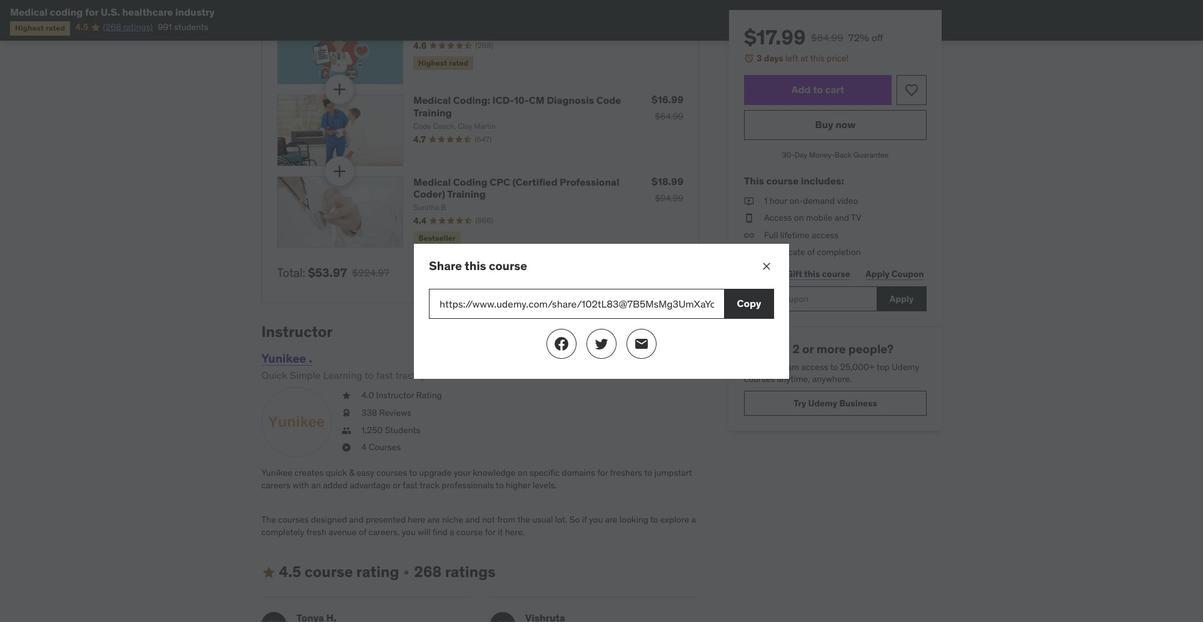 Task type: locate. For each thing, give the bounding box(es) containing it.
1 horizontal spatial highest rated
[[418, 58, 469, 67]]

$16.99 $64.99
[[652, 93, 684, 122]]

training inside medical coding: icd-10-cm diagnosis code training code coach, clay martin
[[413, 106, 452, 119]]

you right if
[[589, 514, 603, 525]]

your inside yunikee . quick simple learning to fast track your career
[[421, 369, 440, 381]]

xsmall image left "1,250"
[[341, 424, 351, 437]]

1 horizontal spatial share
[[747, 268, 771, 279]]

0 vertical spatial instructor
[[261, 322, 333, 342]]

4.5 for 4.5
[[75, 22, 88, 33]]

coach,
[[433, 121, 456, 131]]

0 horizontal spatial medium image
[[554, 336, 569, 351]]

so
[[570, 514, 580, 525]]

0 vertical spatial highest rated
[[15, 23, 65, 33]]

1 vertical spatial rated
[[449, 58, 469, 67]]

for left the u.s.
[[85, 6, 98, 18]]

medical for medical coding: icd-10-cm diagnosis code training code coach, clay martin
[[413, 94, 451, 107]]

2 vertical spatial training
[[744, 341, 790, 356]]

will
[[418, 526, 431, 538]]

0 vertical spatial medium image
[[634, 336, 649, 351]]

upgrade
[[419, 467, 452, 479]]

highest
[[15, 23, 44, 33], [418, 58, 447, 67]]

0 horizontal spatial track
[[395, 369, 418, 381]]

1 horizontal spatial your
[[454, 467, 471, 479]]

xsmall image for access
[[744, 212, 754, 224]]

days
[[764, 53, 783, 64]]

niche
[[442, 514, 463, 525]]

.
[[309, 351, 312, 366]]

0 horizontal spatial 4.5
[[75, 22, 88, 33]]

code right the diagnosis
[[596, 94, 621, 107]]

xsmall image left 4
[[341, 442, 351, 454]]

of right avenue
[[359, 526, 366, 538]]

share for share
[[747, 268, 771, 279]]

0 horizontal spatial medium image
[[261, 565, 276, 580]]

medium image
[[554, 336, 569, 351], [594, 336, 609, 351]]

0 vertical spatial access
[[812, 229, 839, 241]]

code up 4.7
[[413, 121, 431, 131]]

1 horizontal spatial rated
[[449, 58, 469, 67]]

0 vertical spatial yunikee
[[261, 351, 306, 366]]

2 horizontal spatial your
[[761, 361, 777, 373]]

share up copy
[[747, 268, 771, 279]]

medical
[[10, 6, 48, 18], [413, 94, 451, 107], [413, 176, 451, 188]]

1 horizontal spatial medium image
[[594, 336, 609, 351]]

courses down get on the bottom right
[[744, 374, 775, 385]]

2 horizontal spatial courses
[[744, 374, 775, 385]]

training up get on the bottom right
[[744, 341, 790, 356]]

xsmall image left 1
[[744, 195, 754, 207]]

medical up sunitha
[[413, 176, 451, 188]]

0 vertical spatial or
[[802, 341, 814, 356]]

1 horizontal spatial code
[[596, 94, 621, 107]]

991 students
[[158, 22, 208, 33]]

medical inside medical coding  cpc (certified professional coder) training sunitha b
[[413, 176, 451, 188]]

apply down the apply coupon button
[[890, 293, 914, 304]]

share down bestseller
[[429, 258, 462, 273]]

xsmall image left 338
[[341, 407, 351, 419]]

instructor up the yunikee . link
[[261, 322, 333, 342]]

1 vertical spatial you
[[402, 526, 416, 538]]

1 horizontal spatial are
[[605, 514, 618, 525]]

1 horizontal spatial or
[[802, 341, 814, 356]]

your up rating
[[421, 369, 440, 381]]

25,000+
[[840, 361, 875, 373]]

courses inside yunikee creates quick & easy courses to upgrade your knowledge on specific domains for freshers to jumpstart careers with an added advantage or fast track professionals to higher levels.
[[377, 467, 407, 479]]

0 horizontal spatial of
[[359, 526, 366, 538]]

0 horizontal spatial or
[[393, 480, 401, 491]]

business
[[839, 397, 877, 409]]

0 vertical spatial on
[[794, 212, 804, 223]]

0 vertical spatial udemy
[[892, 361, 919, 373]]

get
[[744, 361, 759, 373]]

to down knowledge
[[496, 480, 504, 491]]

0 vertical spatial you
[[589, 514, 603, 525]]

and for presented
[[349, 514, 364, 525]]

for inside yunikee creates quick & easy courses to upgrade your knowledge on specific domains for freshers to jumpstart careers with an added advantage or fast track professionals to higher levels.
[[597, 467, 608, 479]]

the courses designed and presented here are niche and not from the usual lot. so if you are looking to explore a completely fresh avenue of careers, you will find a course for it here.
[[261, 514, 696, 538]]

30-day money-back guarantee
[[782, 150, 889, 159]]

freshers
[[610, 467, 642, 479]]

udemy inside the "training 2 or more people? get your team access to 25,000+ top udemy courses anytime, anywhere."
[[892, 361, 919, 373]]

medical coding: icd-10-cm diagnosis code training link
[[413, 94, 621, 119]]

0 vertical spatial rated
[[46, 23, 65, 33]]

1 vertical spatial highest
[[418, 58, 447, 67]]

$64.99 inside $17.99 $64.99 72% off
[[811, 31, 844, 44]]

$53.97
[[308, 265, 347, 280]]

2 vertical spatial for
[[485, 526, 496, 538]]

it
[[498, 526, 503, 538]]

0 horizontal spatial and
[[349, 514, 364, 525]]

track inside yunikee . quick simple learning to fast track your career
[[395, 369, 418, 381]]

try udemy business
[[794, 397, 877, 409]]

on up full lifetime access
[[794, 212, 804, 223]]

0 vertical spatial of
[[807, 247, 815, 258]]

xsmall image left "268"
[[402, 568, 412, 578]]

0 horizontal spatial rated
[[46, 23, 65, 33]]

and left tv
[[835, 212, 849, 223]]

usual
[[532, 514, 553, 525]]

4.0
[[361, 390, 374, 401]]

yunikee . link
[[261, 351, 312, 366]]

designed
[[311, 514, 347, 525]]

xsmall image for full
[[744, 229, 754, 242]]

0 vertical spatial apply
[[866, 268, 890, 279]]

career
[[442, 369, 471, 381]]

2 vertical spatial medical
[[413, 176, 451, 188]]

yunikee inside yunikee . quick simple learning to fast track your career
[[261, 351, 306, 366]]

1 horizontal spatial track
[[420, 480, 440, 491]]

0 horizontal spatial on
[[518, 467, 528, 479]]

course down fresh
[[305, 562, 353, 582]]

2 horizontal spatial for
[[597, 467, 608, 479]]

course down niche
[[456, 526, 483, 538]]

hour
[[770, 195, 787, 206]]

0 vertical spatial 4.5
[[75, 22, 88, 33]]

training up coach,
[[413, 106, 452, 119]]

1 vertical spatial xsmall image
[[341, 442, 351, 454]]

your inside the "training 2 or more people? get your team access to 25,000+ top udemy courses anytime, anywhere."
[[761, 361, 777, 373]]

rated up coding:
[[449, 58, 469, 67]]

levels.
[[533, 480, 557, 491]]

course
[[766, 175, 799, 187], [489, 258, 527, 273], [822, 268, 850, 279], [456, 526, 483, 538], [305, 562, 353, 582]]

udemy right try
[[808, 397, 837, 409]]

courses
[[744, 374, 775, 385], [377, 467, 407, 479], [278, 514, 309, 525]]

medical left coding
[[10, 6, 48, 18]]

to inside the courses designed and presented here are niche and not from the usual lot. so if you are looking to explore a completely fresh avenue of careers, you will find a course for it here.
[[650, 514, 658, 525]]

for left it
[[485, 526, 496, 538]]

338
[[361, 407, 377, 418]]

1 yunikee from the top
[[261, 351, 306, 366]]

1 vertical spatial instructor
[[376, 390, 414, 401]]

and up avenue
[[349, 514, 364, 525]]

course inside the courses designed and presented here are niche and not from the usual lot. so if you are looking to explore a completely fresh avenue of careers, you will find a course for it here.
[[456, 526, 483, 538]]

1 vertical spatial access
[[801, 361, 828, 373]]

share inside dialog
[[429, 258, 462, 273]]

2 yunikee from the top
[[261, 467, 292, 479]]

1 horizontal spatial on
[[794, 212, 804, 223]]

1 horizontal spatial fast
[[403, 480, 418, 491]]

1 vertical spatial medical
[[413, 94, 451, 107]]

rating
[[416, 390, 442, 401]]

1 horizontal spatial highest
[[418, 58, 447, 67]]

0 vertical spatial code
[[596, 94, 621, 107]]

2 vertical spatial courses
[[278, 514, 309, 525]]

4 courses
[[361, 442, 401, 453]]

your right get on the bottom right
[[761, 361, 777, 373]]

track down upgrade
[[420, 480, 440, 491]]

1
[[764, 195, 768, 206]]

medical for medical coding for u.s. healthcare industry
[[10, 6, 48, 18]]

coding
[[453, 176, 488, 188]]

are up find
[[428, 514, 440, 525]]

0 horizontal spatial instructor
[[261, 322, 333, 342]]

course down 966 reviews element
[[489, 258, 527, 273]]

1 vertical spatial on
[[518, 467, 528, 479]]

access inside the "training 2 or more people? get your team access to 25,000+ top udemy courses anytime, anywhere."
[[801, 361, 828, 373]]

a right explore
[[691, 514, 696, 525]]

4
[[361, 442, 367, 453]]

on
[[794, 212, 804, 223], [518, 467, 528, 479]]

to right looking on the bottom right
[[650, 514, 658, 525]]

to
[[813, 83, 823, 96], [830, 361, 838, 373], [365, 369, 374, 381], [409, 467, 417, 479], [644, 467, 652, 479], [496, 480, 504, 491], [650, 514, 658, 525]]

yunikee for .
[[261, 351, 306, 366]]

this right the gift
[[804, 268, 820, 279]]

0 horizontal spatial share
[[429, 258, 462, 273]]

highest rated down 4.6
[[418, 58, 469, 67]]

instructor up 'reviews' in the bottom left of the page
[[376, 390, 414, 401]]

money-
[[809, 150, 835, 159]]

industry
[[175, 6, 215, 18]]

1 vertical spatial fast
[[403, 480, 418, 491]]

here.
[[505, 526, 525, 538]]

and for tv
[[835, 212, 849, 223]]

fast
[[376, 369, 393, 381], [403, 480, 418, 491]]

xsmall image down learning
[[341, 390, 351, 402]]

0 horizontal spatial udemy
[[808, 397, 837, 409]]

$64.99
[[655, 29, 684, 41], [811, 31, 844, 44], [655, 111, 684, 122]]

medical coding  cpc (certified professional coder) training link
[[413, 176, 619, 200]]

for
[[85, 6, 98, 18], [597, 467, 608, 479], [485, 526, 496, 538]]

$64.99 inside "$16.99 $64.99"
[[655, 111, 684, 122]]

share for share this course
[[429, 258, 462, 273]]

0 vertical spatial courses
[[744, 374, 775, 385]]

rated down coding
[[46, 23, 65, 33]]

0 vertical spatial track
[[395, 369, 418, 381]]

a right find
[[450, 526, 454, 538]]

1 vertical spatial of
[[359, 526, 366, 538]]

1 vertical spatial 4.5
[[279, 562, 301, 582]]

fast up 4.0 instructor rating
[[376, 369, 393, 381]]

yunikee inside yunikee creates quick & easy courses to upgrade your knowledge on specific domains for freshers to jumpstart careers with an added advantage or fast track professionals to higher levels.
[[261, 467, 292, 479]]

courses inside the "training 2 or more people? get your team access to 25,000+ top udemy courses anytime, anywhere."
[[744, 374, 775, 385]]

4.5 course rating
[[279, 562, 399, 582]]

medical up coach,
[[413, 94, 451, 107]]

$16.99
[[652, 93, 684, 106]]

your inside yunikee creates quick & easy courses to upgrade your knowledge on specific domains for freshers to jumpstart careers with an added advantage or fast track professionals to higher levels.
[[454, 467, 471, 479]]

share this course dialog
[[414, 244, 789, 379]]

to up anywhere.
[[830, 361, 838, 373]]

yunikee up quick
[[261, 351, 306, 366]]

you down here
[[402, 526, 416, 538]]

clay
[[458, 121, 472, 131]]

1 horizontal spatial 4.5
[[279, 562, 301, 582]]

0 vertical spatial medical
[[10, 6, 48, 18]]

access
[[812, 229, 839, 241], [801, 361, 828, 373]]

0 horizontal spatial code
[[413, 121, 431, 131]]

for left freshers
[[597, 467, 608, 479]]

apply for apply coupon
[[866, 268, 890, 279]]

courses up advantage
[[377, 467, 407, 479]]

or right '2'
[[802, 341, 814, 356]]

top
[[877, 361, 890, 373]]

268
[[414, 562, 442, 582]]

0 horizontal spatial fast
[[376, 369, 393, 381]]

courses up completely
[[278, 514, 309, 525]]

xsmall image for 338
[[341, 407, 351, 419]]

1 horizontal spatial a
[[691, 514, 696, 525]]

0 vertical spatial xsmall image
[[341, 424, 351, 437]]

0 horizontal spatial courses
[[278, 514, 309, 525]]

1 vertical spatial a
[[450, 526, 454, 538]]

1 are from the left
[[428, 514, 440, 525]]

0 horizontal spatial for
[[85, 6, 98, 18]]

to left cart
[[813, 83, 823, 96]]

to inside yunikee . quick simple learning to fast track your career
[[365, 369, 374, 381]]

0 vertical spatial fast
[[376, 369, 393, 381]]

yunikee . image
[[261, 387, 331, 457]]

yunikee up careers
[[261, 467, 292, 479]]

b
[[441, 203, 446, 212]]

xsmall image for 1,250 students
[[341, 424, 351, 437]]

1 horizontal spatial for
[[485, 526, 496, 538]]

now
[[836, 118, 856, 131]]

medium image
[[634, 336, 649, 351], [261, 565, 276, 580]]

this inside gift this course link
[[804, 268, 820, 279]]

apply left coupon
[[866, 268, 890, 279]]

apply for apply
[[890, 293, 914, 304]]

xsmall image
[[744, 195, 754, 207], [744, 212, 754, 224], [744, 229, 754, 242], [341, 390, 351, 402], [341, 407, 351, 419]]

0 horizontal spatial are
[[428, 514, 440, 525]]

try
[[794, 397, 806, 409]]

0 vertical spatial highest
[[15, 23, 44, 33]]

track up 4.0 instructor rating
[[395, 369, 418, 381]]

copy button
[[724, 289, 774, 319]]

1 vertical spatial courses
[[377, 467, 407, 479]]

day
[[795, 150, 807, 159]]

1 horizontal spatial courses
[[377, 467, 407, 479]]

share inside button
[[747, 268, 771, 279]]

if
[[582, 514, 587, 525]]

are left looking on the bottom right
[[605, 514, 618, 525]]

and
[[835, 212, 849, 223], [349, 514, 364, 525], [465, 514, 480, 525]]

338 reviews
[[361, 407, 411, 418]]

course up hour
[[766, 175, 799, 187]]

access up anywhere.
[[801, 361, 828, 373]]

students
[[174, 22, 208, 33]]

you
[[589, 514, 603, 525], [402, 526, 416, 538]]

1 vertical spatial udemy
[[808, 397, 837, 409]]

udemy right "top"
[[892, 361, 919, 373]]

fast up here
[[403, 480, 418, 491]]

this inside share this course dialog
[[465, 258, 486, 273]]

diagnosis
[[547, 94, 594, 107]]

1 horizontal spatial medium image
[[634, 336, 649, 351]]

1 vertical spatial yunikee
[[261, 467, 292, 479]]

966 reviews element
[[475, 216, 493, 226]]

apply
[[866, 268, 890, 279], [890, 293, 914, 304]]

your up professionals in the left of the page
[[454, 467, 471, 479]]

udemy
[[892, 361, 919, 373], [808, 397, 837, 409]]

0 horizontal spatial highest
[[15, 23, 44, 33]]

or right advantage
[[393, 480, 401, 491]]

on up higher
[[518, 467, 528, 479]]

course inside dialog
[[489, 258, 527, 273]]

None text field
[[429, 289, 724, 319]]

training up (966)
[[447, 188, 486, 200]]

xsmall image
[[341, 424, 351, 437], [341, 442, 351, 454], [402, 568, 412, 578]]

add to cart
[[792, 83, 844, 96]]

1 horizontal spatial instructor
[[376, 390, 414, 401]]

close modal image
[[761, 260, 773, 272]]

1 horizontal spatial udemy
[[892, 361, 919, 373]]

medical inside medical coding: icd-10-cm diagnosis code training code coach, clay martin
[[413, 94, 451, 107]]

and left not
[[465, 514, 480, 525]]

copy
[[737, 297, 761, 310]]

share this course
[[429, 258, 527, 273]]

of down full lifetime access
[[807, 247, 815, 258]]

1 vertical spatial or
[[393, 480, 401, 491]]

1 horizontal spatial of
[[807, 247, 815, 258]]

access down mobile
[[812, 229, 839, 241]]

highest rated down coding
[[15, 23, 65, 33]]

share
[[429, 258, 462, 273], [747, 268, 771, 279]]

xsmall image left access in the top right of the page
[[744, 212, 754, 224]]

to up 4.0
[[365, 369, 374, 381]]

0 vertical spatial training
[[413, 106, 452, 119]]

2 horizontal spatial and
[[835, 212, 849, 223]]

1 vertical spatial track
[[420, 480, 440, 491]]

gift this course link
[[784, 261, 853, 286]]

people?
[[849, 341, 894, 356]]

1 vertical spatial for
[[597, 467, 608, 479]]

on-
[[790, 195, 803, 206]]

4.5 down coding
[[75, 22, 88, 33]]

1 vertical spatial apply
[[890, 293, 914, 304]]

this down 966 reviews element
[[465, 258, 486, 273]]

1 vertical spatial training
[[447, 188, 486, 200]]

code
[[596, 94, 621, 107], [413, 121, 431, 131]]

0 horizontal spatial your
[[421, 369, 440, 381]]

find
[[433, 526, 448, 538]]

with
[[293, 480, 309, 491]]

xsmall image left the full
[[744, 229, 754, 242]]

from
[[497, 514, 516, 525]]

to inside the "training 2 or more people? get your team access to 25,000+ top udemy courses anytime, anywhere."
[[830, 361, 838, 373]]

4.5 down completely
[[279, 562, 301, 582]]

4.4
[[413, 215, 427, 226]]

rating
[[356, 562, 399, 582]]

yunikee for creates
[[261, 467, 292, 479]]



Task type: describe. For each thing, give the bounding box(es) containing it.
medical coding: icd-10-cm diagnosis code training code coach, clay martin
[[413, 94, 621, 131]]

add
[[792, 83, 811, 96]]

1,250
[[361, 424, 383, 436]]

coupon
[[892, 268, 924, 279]]

0 vertical spatial a
[[691, 514, 696, 525]]

(268 ratings)
[[103, 22, 153, 33]]

specific
[[530, 467, 560, 479]]

or inside the "training 2 or more people? get your team access to 25,000+ top udemy courses anytime, anywhere."
[[802, 341, 814, 356]]

u.s.
[[101, 6, 120, 18]]

gift
[[787, 268, 802, 279]]

& easy
[[349, 467, 374, 479]]

(966)
[[475, 216, 493, 225]]

off
[[872, 31, 883, 44]]

training inside medical coding  cpc (certified professional coder) training sunitha b
[[447, 188, 486, 200]]

0 horizontal spatial you
[[402, 526, 416, 538]]

0 horizontal spatial highest rated
[[15, 23, 65, 33]]

10-
[[514, 94, 529, 107]]

quick
[[326, 467, 347, 479]]

fast inside yunikee . quick simple learning to fast track your career
[[376, 369, 393, 381]]

4.5 for 4.5 course rating
[[279, 562, 301, 582]]

cart
[[825, 83, 844, 96]]

apply button
[[877, 286, 927, 311]]

medium image inside share this course dialog
[[634, 336, 649, 351]]

1 horizontal spatial and
[[465, 514, 480, 525]]

price!
[[827, 53, 849, 64]]

track inside yunikee creates quick & easy courses to upgrade your knowledge on specific domains for freshers to jumpstart careers with an added advantage or fast track professionals to higher levels.
[[420, 480, 440, 491]]

$64.99 for $16.99
[[655, 111, 684, 122]]

healthcare
[[122, 6, 173, 18]]

here
[[408, 514, 425, 525]]

$94.99
[[655, 193, 684, 204]]

991
[[158, 22, 172, 33]]

training 2 or more people? get your team access to 25,000+ top udemy courses anytime, anywhere.
[[744, 341, 919, 385]]

avenue
[[329, 526, 357, 538]]

1 horizontal spatial you
[[589, 514, 603, 525]]

to left upgrade
[[409, 467, 417, 479]]

courses inside the courses designed and presented here are niche and not from the usual lot. so if you are looking to explore a completely fresh avenue of careers, you will find a course for it here.
[[278, 514, 309, 525]]

team
[[779, 361, 799, 373]]

completely
[[261, 526, 304, 538]]

coding:
[[453, 94, 490, 107]]

this course includes:
[[744, 175, 844, 187]]

30-
[[782, 150, 795, 159]]

1 medium image from the left
[[554, 336, 569, 351]]

this right at
[[810, 53, 825, 64]]

to right freshers
[[644, 467, 652, 479]]

3
[[757, 53, 762, 64]]

this for gift this course
[[804, 268, 820, 279]]

0 horizontal spatial a
[[450, 526, 454, 538]]

$224.97
[[352, 267, 390, 279]]

includes:
[[801, 175, 844, 187]]

2 vertical spatial xsmall image
[[402, 568, 412, 578]]

courses
[[369, 442, 401, 453]]

buy
[[815, 118, 833, 131]]

buy now button
[[744, 110, 927, 140]]

access
[[764, 212, 792, 223]]

on inside yunikee creates quick & easy courses to upgrade your knowledge on specific domains for freshers to jumpstart careers with an added advantage or fast track professionals to higher levels.
[[518, 467, 528, 479]]

0 vertical spatial for
[[85, 6, 98, 18]]

2 are from the left
[[605, 514, 618, 525]]

for inside the courses designed and presented here are niche and not from the usual lot. so if you are looking to explore a completely fresh avenue of careers, you will find a course for it here.
[[485, 526, 496, 538]]

1,250 students
[[361, 424, 420, 436]]

medical coding  cpc (certified professional coder) training sunitha b
[[413, 176, 619, 212]]

2
[[793, 341, 800, 356]]

training inside the "training 2 or more people? get your team access to 25,000+ top udemy courses anytime, anywhere."
[[744, 341, 790, 356]]

more
[[817, 341, 846, 356]]

medical for medical coding  cpc (certified professional coder) training sunitha b
[[413, 176, 451, 188]]

1 vertical spatial highest rated
[[418, 58, 469, 67]]

wishlist image
[[904, 82, 919, 97]]

the
[[261, 514, 276, 525]]

quick
[[261, 369, 287, 381]]

$18.99
[[652, 175, 684, 188]]

none text field inside share this course dialog
[[429, 289, 724, 319]]

course down completion
[[822, 268, 850, 279]]

icd-
[[493, 94, 514, 107]]

$64.99 for $17.99
[[811, 31, 844, 44]]

careers
[[261, 480, 291, 491]]

xsmall image for 4 courses
[[341, 442, 351, 454]]

apply coupon
[[866, 268, 924, 279]]

full lifetime access
[[764, 229, 839, 241]]

or inside yunikee creates quick & easy courses to upgrade your knowledge on specific domains for freshers to jumpstart careers with an added advantage or fast track professionals to higher levels.
[[393, 480, 401, 491]]

students
[[385, 424, 420, 436]]

total:
[[277, 265, 305, 280]]

professionals
[[442, 480, 494, 491]]

cpc
[[490, 176, 510, 188]]

medical coding for u.s. healthcare industry
[[10, 6, 215, 18]]

(certified
[[513, 176, 558, 188]]

knowledge
[[473, 467, 516, 479]]

add to cart button
[[744, 75, 892, 105]]

anytime,
[[777, 374, 810, 385]]

jumpstart
[[654, 467, 692, 479]]

full
[[764, 229, 778, 241]]

reviews
[[379, 407, 411, 418]]

certificate of completion
[[764, 247, 861, 258]]

to inside button
[[813, 83, 823, 96]]

xsmall image for 4.0
[[341, 390, 351, 402]]

268 reviews element
[[475, 41, 493, 51]]

(268)
[[475, 41, 493, 50]]

the
[[517, 514, 530, 525]]

fresh
[[306, 526, 326, 538]]

1 vertical spatial medium image
[[261, 565, 276, 580]]

not
[[482, 514, 495, 525]]

coding
[[50, 6, 83, 18]]

3 days left at this price!
[[757, 53, 849, 64]]

2 medium image from the left
[[594, 336, 609, 351]]

Enter Coupon text field
[[744, 286, 877, 311]]

domains
[[562, 467, 595, 479]]

advantage
[[350, 480, 391, 491]]

total: $53.97 $224.97
[[277, 265, 390, 280]]

alarm image
[[744, 53, 754, 63]]

this
[[744, 175, 764, 187]]

video
[[837, 195, 858, 206]]

lifetime
[[780, 229, 810, 241]]

bestseller
[[418, 233, 456, 243]]

guarantee
[[854, 150, 889, 159]]

certificate
[[764, 247, 805, 258]]

this for share this course
[[465, 258, 486, 273]]

xsmall image for 1
[[744, 195, 754, 207]]

of inside the courses designed and presented here are niche and not from the usual lot. so if you are looking to explore a completely fresh avenue of careers, you will find a course for it here.
[[359, 526, 366, 538]]

1 hour on-demand video
[[764, 195, 858, 206]]

tv
[[851, 212, 862, 223]]

presented
[[366, 514, 406, 525]]

fast inside yunikee creates quick & easy courses to upgrade your knowledge on specific domains for freshers to jumpstart careers with an added advantage or fast track professionals to higher levels.
[[403, 480, 418, 491]]

ratings)
[[123, 22, 153, 33]]

coder)
[[413, 188, 445, 200]]

4.6
[[413, 40, 427, 51]]

1 vertical spatial code
[[413, 121, 431, 131]]

learning
[[323, 369, 362, 381]]

647 reviews element
[[475, 134, 492, 145]]



Task type: vqa. For each thing, say whether or not it's contained in the screenshot.
hands-on training tab
no



